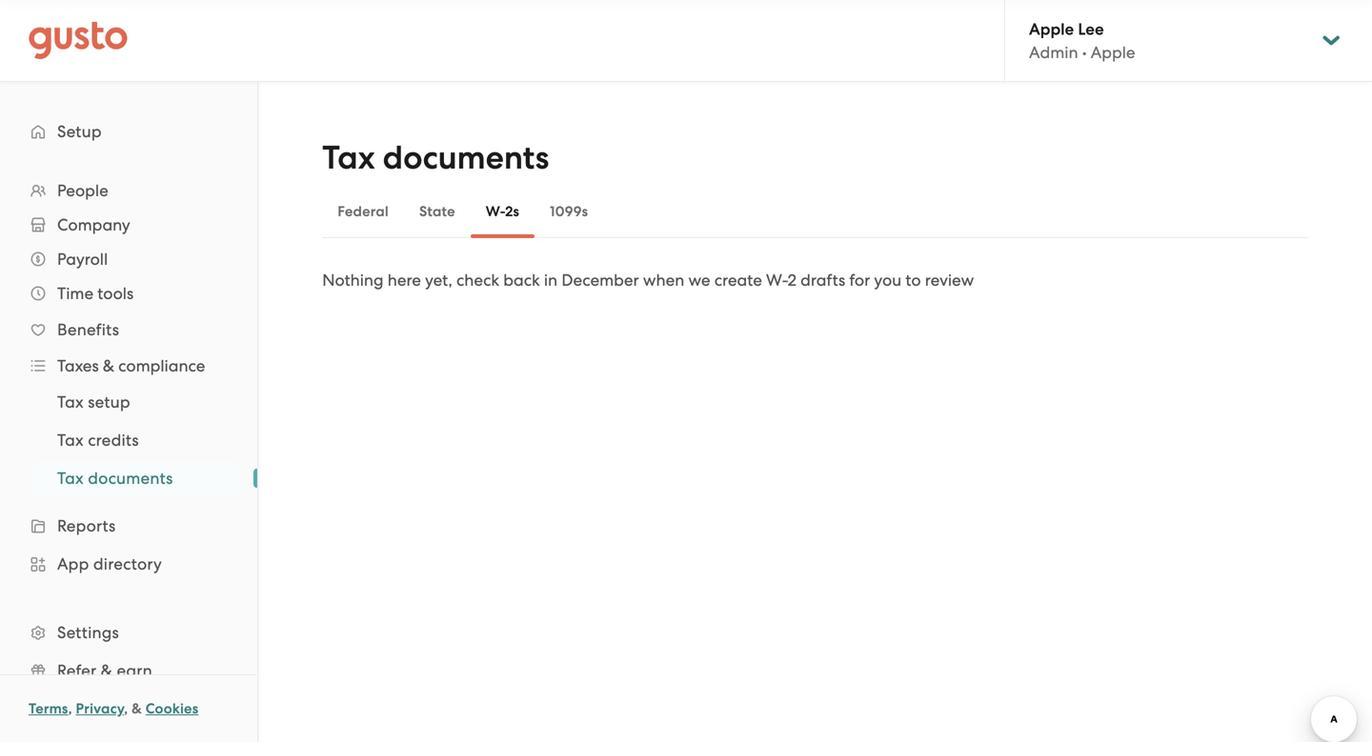 Task type: locate. For each thing, give the bounding box(es) containing it.
0 horizontal spatial tax documents
[[57, 469, 173, 488]]

app directory link
[[19, 547, 238, 581]]

& left earn
[[101, 661, 113, 680]]

1 vertical spatial &
[[101, 661, 113, 680]]

1 horizontal spatial w-
[[766, 271, 788, 290]]

1 vertical spatial tax documents
[[57, 469, 173, 488]]

tools
[[97, 284, 134, 303]]

app directory
[[57, 555, 162, 574]]

1 horizontal spatial apple
[[1091, 43, 1136, 62]]

2 vertical spatial &
[[132, 700, 142, 718]]

apple up admin
[[1029, 19, 1074, 39]]

, down 'refer & earn' link
[[124, 700, 128, 718]]

in
[[544, 271, 558, 290]]

state button
[[404, 189, 471, 234]]

2 , from the left
[[124, 700, 128, 718]]

state
[[419, 203, 455, 220]]

documents
[[383, 139, 549, 177], [88, 469, 173, 488]]

0 horizontal spatial w-
[[486, 203, 505, 220]]

1 vertical spatial documents
[[88, 469, 173, 488]]

tax documents inside tax documents link
[[57, 469, 173, 488]]

tax setup link
[[34, 385, 238, 419]]

tax
[[322, 139, 375, 177], [57, 393, 84, 412], [57, 431, 84, 450], [57, 469, 84, 488]]

w-
[[486, 203, 505, 220], [766, 271, 788, 290]]

2 list from the top
[[0, 383, 257, 497]]

&
[[103, 356, 114, 375], [101, 661, 113, 680], [132, 700, 142, 718]]

taxes & compliance button
[[19, 349, 238, 383]]

payroll
[[57, 250, 108, 269]]

people
[[57, 181, 108, 200]]

time tools
[[57, 284, 134, 303]]

tax documents down credits
[[57, 469, 173, 488]]

0 horizontal spatial ,
[[68, 700, 72, 718]]

people button
[[19, 173, 238, 208]]

back
[[503, 271, 540, 290]]

earn
[[117, 661, 152, 680]]

documents down 'tax credits' link
[[88, 469, 173, 488]]

setup link
[[19, 114, 238, 149]]

w- right create
[[766, 271, 788, 290]]

tax credits link
[[34, 423, 238, 457]]

to
[[906, 271, 921, 290]]

& inside dropdown button
[[103, 356, 114, 375]]

2s
[[505, 203, 519, 220]]

0 horizontal spatial documents
[[88, 469, 173, 488]]

benefits link
[[19, 313, 238, 347]]

0 vertical spatial w-
[[486, 203, 505, 220]]

documents inside gusto navigation element
[[88, 469, 173, 488]]

payroll button
[[19, 242, 238, 276]]

tax forms tab list
[[322, 185, 1308, 238]]

credits
[[88, 431, 139, 450]]

& left 'cookies'
[[132, 700, 142, 718]]

w-2s
[[486, 203, 519, 220]]

setup
[[57, 122, 102, 141]]

tax down taxes
[[57, 393, 84, 412]]

0 horizontal spatial apple
[[1029, 19, 1074, 39]]

federal
[[338, 203, 389, 220]]

taxes & compliance
[[57, 356, 205, 375]]

company
[[57, 215, 130, 234]]

1 horizontal spatial ,
[[124, 700, 128, 718]]

0 vertical spatial documents
[[383, 139, 549, 177]]

tax documents up state
[[322, 139, 549, 177]]

tax down tax credits
[[57, 469, 84, 488]]

w- right state
[[486, 203, 505, 220]]

1 vertical spatial apple
[[1091, 43, 1136, 62]]

settings link
[[19, 616, 238, 650]]

refer
[[57, 661, 97, 680]]

list
[[0, 173, 257, 742], [0, 383, 257, 497]]

w-2s button
[[471, 189, 535, 234]]

1 horizontal spatial tax documents
[[322, 139, 549, 177]]

reports
[[57, 517, 116, 536]]

0 vertical spatial apple
[[1029, 19, 1074, 39]]

admin
[[1029, 43, 1078, 62]]

, left privacy
[[68, 700, 72, 718]]

december
[[562, 271, 639, 290]]

0 vertical spatial &
[[103, 356, 114, 375]]

0 vertical spatial tax documents
[[322, 139, 549, 177]]

nothing here yet, check back in december when we create w-2 drafts for you to review
[[322, 271, 974, 290]]

tax documents
[[322, 139, 549, 177], [57, 469, 173, 488]]

yet,
[[425, 271, 453, 290]]

1 horizontal spatial documents
[[383, 139, 549, 177]]

& right taxes
[[103, 356, 114, 375]]

documents up state
[[383, 139, 549, 177]]

check
[[457, 271, 499, 290]]

tax left credits
[[57, 431, 84, 450]]

apple right •
[[1091, 43, 1136, 62]]

,
[[68, 700, 72, 718], [124, 700, 128, 718]]

review
[[925, 271, 974, 290]]

1 list from the top
[[0, 173, 257, 742]]

privacy
[[76, 700, 124, 718]]

apple
[[1029, 19, 1074, 39], [1091, 43, 1136, 62]]



Task type: describe. For each thing, give the bounding box(es) containing it.
cookies
[[146, 700, 198, 718]]

reports link
[[19, 509, 238, 543]]

refer & earn link
[[19, 654, 238, 688]]

tax for tax documents link at left
[[57, 469, 84, 488]]

terms
[[29, 700, 68, 718]]

1099s
[[550, 203, 588, 220]]

& for earn
[[101, 661, 113, 680]]

gusto navigation element
[[0, 82, 257, 742]]

we
[[689, 271, 710, 290]]

nothing
[[322, 271, 384, 290]]

tax for tax setup link
[[57, 393, 84, 412]]

terms , privacy , & cookies
[[29, 700, 198, 718]]

you
[[874, 271, 902, 290]]

1099s button
[[535, 189, 603, 234]]

benefits
[[57, 320, 119, 339]]

cookies button
[[146, 698, 198, 720]]

for
[[849, 271, 870, 290]]

list containing tax setup
[[0, 383, 257, 497]]

drafts
[[801, 271, 845, 290]]

tax up federal button
[[322, 139, 375, 177]]

w- inside button
[[486, 203, 505, 220]]

apple lee admin • apple
[[1029, 19, 1136, 62]]

1 vertical spatial w-
[[766, 271, 788, 290]]

lee
[[1078, 19, 1104, 39]]

time
[[57, 284, 93, 303]]

settings
[[57, 623, 119, 642]]

app
[[57, 555, 89, 574]]

& for compliance
[[103, 356, 114, 375]]

time tools button
[[19, 276, 238, 311]]

2
[[788, 271, 797, 290]]

company button
[[19, 208, 238, 242]]

federal button
[[322, 189, 404, 234]]

tax documents link
[[34, 461, 238, 496]]

setup
[[88, 393, 130, 412]]

1 , from the left
[[68, 700, 72, 718]]

taxes
[[57, 356, 99, 375]]

refer & earn
[[57, 661, 152, 680]]

•
[[1082, 43, 1087, 62]]

compliance
[[118, 356, 205, 375]]

when
[[643, 271, 685, 290]]

tax credits
[[57, 431, 139, 450]]

here
[[388, 271, 421, 290]]

home image
[[29, 21, 128, 60]]

directory
[[93, 555, 162, 574]]

list containing people
[[0, 173, 257, 742]]

tax for 'tax credits' link
[[57, 431, 84, 450]]

privacy link
[[76, 700, 124, 718]]

terms link
[[29, 700, 68, 718]]

create
[[714, 271, 762, 290]]

tax setup
[[57, 393, 130, 412]]



Task type: vqa. For each thing, say whether or not it's contained in the screenshot.
& corresponding to compliance
yes



